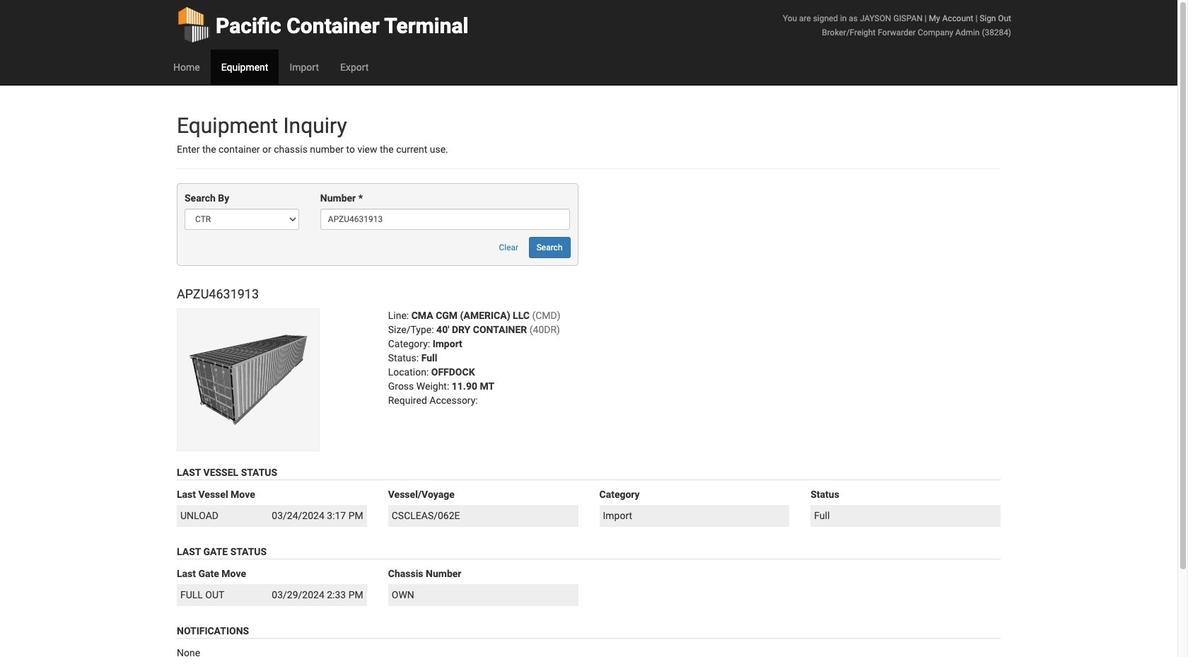Task type: vqa. For each thing, say whether or not it's contained in the screenshot.
40DR image
yes



Task type: locate. For each thing, give the bounding box(es) containing it.
None text field
[[320, 209, 570, 230]]



Task type: describe. For each thing, give the bounding box(es) containing it.
40dr image
[[177, 308, 320, 451]]



